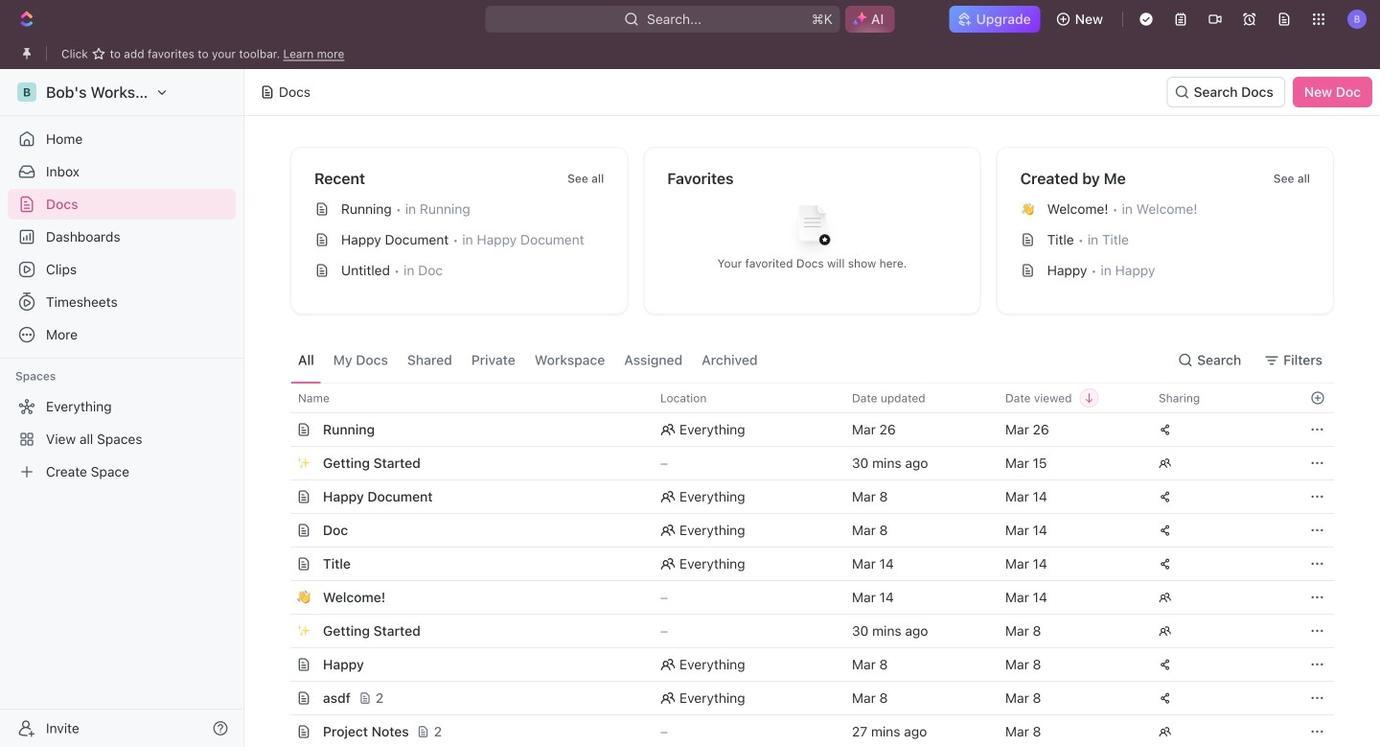 Task type: vqa. For each thing, say whether or not it's contained in the screenshot.
Enable
no



Task type: describe. For each thing, give the bounding box(es) containing it.
9 row from the top
[[269, 647, 1335, 682]]

no favorited docs image
[[774, 190, 851, 267]]

sidebar navigation
[[0, 69, 248, 747]]

10 row from the top
[[269, 681, 1335, 715]]

1 row from the top
[[269, 383, 1335, 413]]

8 row from the top
[[269, 614, 1335, 648]]



Task type: locate. For each thing, give the bounding box(es) containing it.
tree
[[8, 391, 236, 487]]

11 row from the top
[[269, 714, 1335, 747]]

2 row from the top
[[269, 412, 1335, 447]]

tree inside sidebar navigation
[[8, 391, 236, 487]]

bob's workspace, , element
[[17, 82, 36, 102]]

table
[[269, 383, 1335, 747]]

row
[[269, 383, 1335, 413], [269, 412, 1335, 447], [269, 446, 1335, 480], [269, 479, 1335, 514], [269, 513, 1335, 548], [269, 547, 1335, 581], [269, 580, 1335, 615], [269, 614, 1335, 648], [269, 647, 1335, 682], [269, 681, 1335, 715], [269, 714, 1335, 747]]

tab list
[[291, 338, 766, 383]]

5 row from the top
[[269, 513, 1335, 548]]

3 row from the top
[[269, 446, 1335, 480]]

7 row from the top
[[269, 580, 1335, 615]]

6 row from the top
[[269, 547, 1335, 581]]

4 row from the top
[[269, 479, 1335, 514]]



